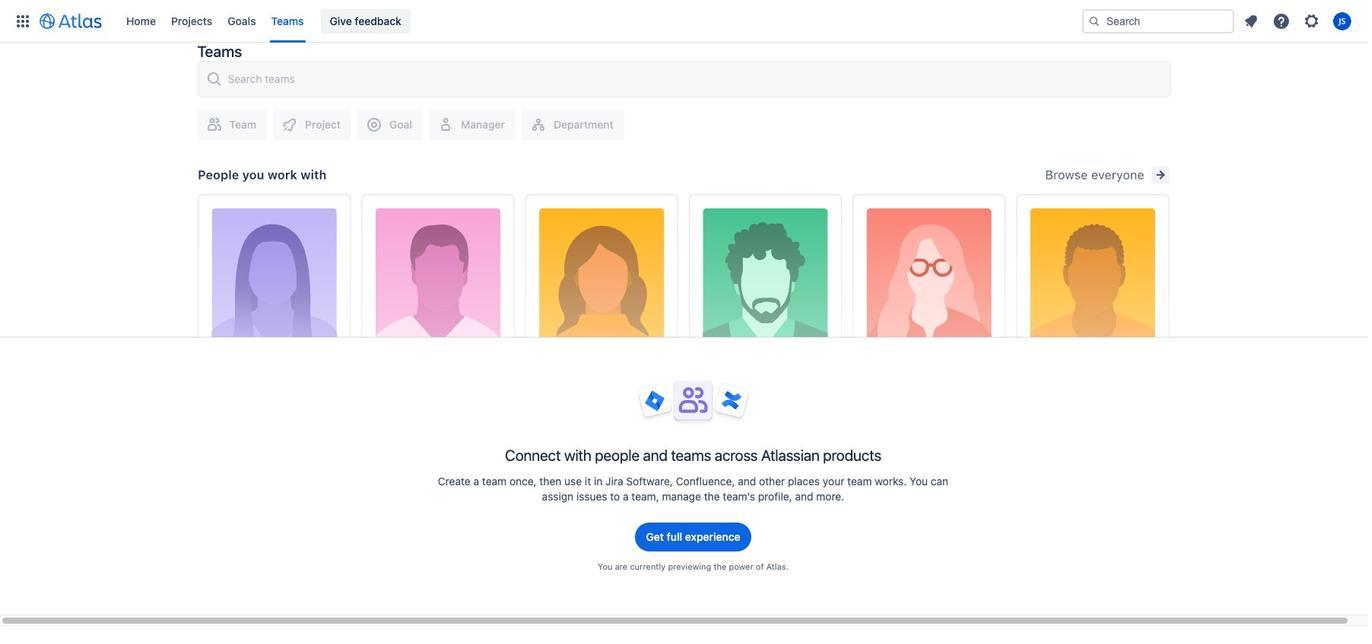 Task type: locate. For each thing, give the bounding box(es) containing it.
0 horizontal spatial you
[[598, 561, 613, 571]]

the
[[704, 490, 720, 503], [714, 561, 727, 571]]

get
[[646, 530, 664, 543]]

banner containing home
[[0, 0, 1369, 43]]

home
[[126, 14, 156, 27]]

create
[[438, 475, 471, 488]]

feedback
[[355, 14, 402, 27]]

a
[[474, 475, 479, 488], [623, 490, 629, 503]]

switch to... image
[[14, 12, 32, 30]]

teams
[[271, 14, 304, 27], [197, 43, 242, 60]]

your
[[823, 475, 845, 488]]

2 horizontal spatial and
[[795, 490, 814, 503]]

1 vertical spatial a
[[623, 490, 629, 503]]

0 vertical spatial and
[[643, 446, 668, 464]]

0 horizontal spatial and
[[643, 446, 668, 464]]

issues
[[577, 490, 608, 503]]

connect with people and teams across atlassian products
[[505, 446, 882, 464]]

a right create
[[474, 475, 479, 488]]

0 vertical spatial a
[[474, 475, 479, 488]]

1 horizontal spatial a
[[623, 490, 629, 503]]

0 vertical spatial the
[[704, 490, 720, 503]]

goals
[[228, 14, 256, 27]]

and down 'places'
[[795, 490, 814, 503]]

the left power
[[714, 561, 727, 571]]

team
[[482, 475, 507, 488], [848, 475, 872, 488]]

in
[[594, 475, 603, 488]]

1 vertical spatial and
[[738, 475, 757, 488]]

search teams image
[[205, 70, 223, 88]]

0 horizontal spatial teams
[[197, 43, 242, 60]]

0 vertical spatial you
[[910, 475, 928, 488]]

previewing
[[668, 561, 712, 571]]

and up 'team's'
[[738, 475, 757, 488]]

1 horizontal spatial you
[[910, 475, 928, 488]]

the down confluence,
[[704, 490, 720, 503]]

notifications image
[[1243, 12, 1261, 30]]

you are currently previewing the power of atlas.
[[598, 561, 789, 571]]

you
[[910, 475, 928, 488], [598, 561, 613, 571]]

places
[[788, 475, 820, 488]]

across
[[715, 446, 758, 464]]

home link
[[122, 9, 161, 33]]

account image
[[1334, 12, 1352, 30]]

you left can
[[910, 475, 928, 488]]

connect
[[505, 446, 561, 464]]

teams right goals
[[271, 14, 304, 27]]

full
[[667, 530, 683, 543]]

team left once,
[[482, 475, 507, 488]]

1 horizontal spatial and
[[738, 475, 757, 488]]

and up software,
[[643, 446, 668, 464]]

you left are
[[598, 561, 613, 571]]

and
[[643, 446, 668, 464], [738, 475, 757, 488], [795, 490, 814, 503]]

team right your
[[848, 475, 872, 488]]

1 vertical spatial teams
[[197, 43, 242, 60]]

atlassian
[[762, 446, 820, 464]]

banner
[[0, 0, 1369, 43]]

1 vertical spatial the
[[714, 561, 727, 571]]

projects link
[[167, 9, 217, 33]]

0 horizontal spatial team
[[482, 475, 507, 488]]

people
[[595, 446, 640, 464]]

2 vertical spatial and
[[795, 490, 814, 503]]

0 horizontal spatial a
[[474, 475, 479, 488]]

0 vertical spatial teams
[[271, 14, 304, 27]]

it
[[585, 475, 591, 488]]

give feedback button
[[321, 9, 411, 33]]

a right to
[[623, 490, 629, 503]]

then
[[540, 475, 562, 488]]

1 horizontal spatial team
[[848, 475, 872, 488]]

2 team from the left
[[848, 475, 872, 488]]

are
[[615, 561, 628, 571]]

1 horizontal spatial teams
[[271, 14, 304, 27]]

create a team once, then use it in jira software, confluence, and other places your team works. you can assign issues to a team, manage the team's profile, and more.
[[438, 475, 949, 503]]

you inside the create a team once, then use it in jira software, confluence, and other places your team works. you can assign issues to a team, manage the team's profile, and more.
[[910, 475, 928, 488]]

teams up search teams icon
[[197, 43, 242, 60]]

projects
[[171, 14, 212, 27]]

once,
[[510, 475, 537, 488]]

atlas.
[[767, 561, 789, 571]]



Task type: describe. For each thing, give the bounding box(es) containing it.
teams link
[[267, 9, 309, 33]]

currently
[[630, 561, 666, 571]]

get full experience button
[[636, 523, 751, 551]]

give
[[330, 14, 352, 27]]

help icon image
[[1273, 12, 1291, 30]]

team's
[[723, 490, 756, 503]]

teams
[[671, 446, 712, 464]]

Search teams field
[[223, 65, 1164, 93]]

goals link
[[223, 9, 261, 33]]

more.
[[817, 490, 845, 503]]

team,
[[632, 490, 659, 503]]

power
[[729, 561, 754, 571]]

1 team from the left
[[482, 475, 507, 488]]

confluence,
[[676, 475, 735, 488]]

to
[[610, 490, 620, 503]]

of
[[756, 561, 764, 571]]

with
[[564, 446, 592, 464]]

assign
[[542, 490, 574, 503]]

other
[[759, 475, 785, 488]]

manage
[[662, 490, 701, 503]]

settings image
[[1303, 12, 1322, 30]]

the inside the create a team once, then use it in jira software, confluence, and other places your team works. you can assign issues to a team, manage the team's profile, and more.
[[704, 490, 720, 503]]

experience
[[685, 530, 741, 543]]

works.
[[875, 475, 907, 488]]

software,
[[626, 475, 673, 488]]

top element
[[9, 0, 1083, 42]]

products
[[823, 446, 882, 464]]

get full experience
[[646, 530, 741, 543]]

profile,
[[758, 490, 793, 503]]

jira
[[606, 475, 624, 488]]

teams inside top element
[[271, 14, 304, 27]]

search image
[[1089, 15, 1101, 27]]

1 vertical spatial you
[[598, 561, 613, 571]]

can
[[931, 475, 949, 488]]

give feedback
[[330, 14, 402, 27]]

Search field
[[1083, 9, 1235, 33]]

use
[[565, 475, 582, 488]]



Task type: vqa. For each thing, say whether or not it's contained in the screenshot.
previewing
yes



